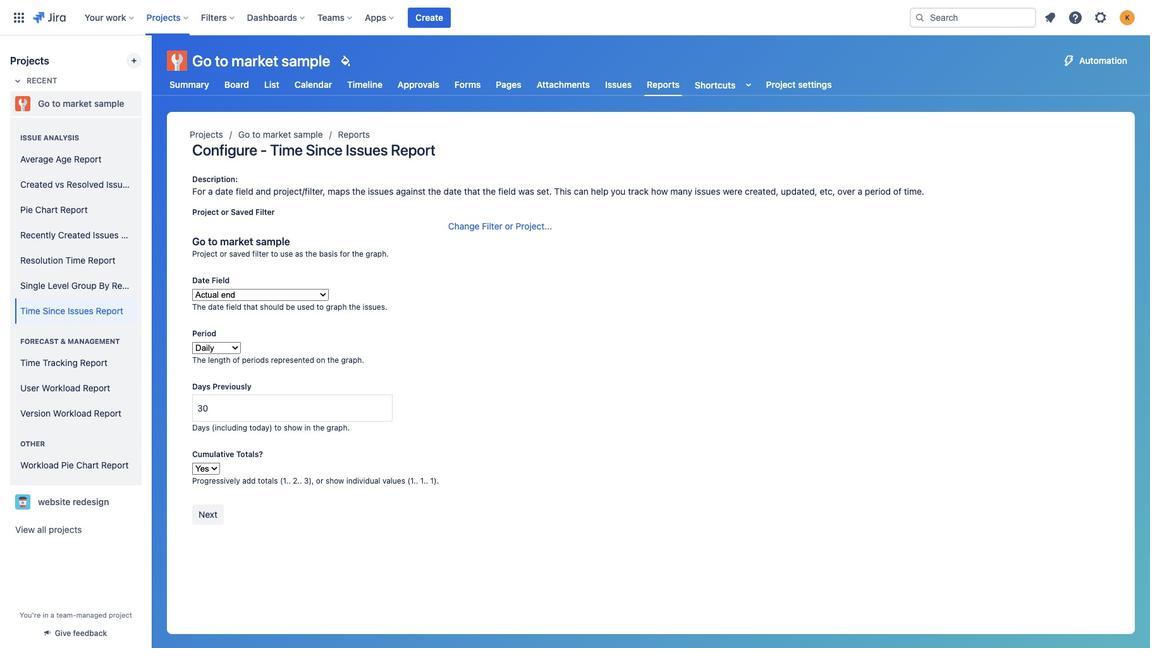 Task type: locate. For each thing, give the bounding box(es) containing it.
projects up configure
[[190, 129, 223, 140]]

single level group by report
[[20, 280, 139, 291]]

filter right change
[[482, 221, 503, 232]]

since
[[306, 141, 343, 159], [43, 305, 65, 316]]

help image
[[1068, 10, 1084, 25]]

issues right attachments
[[605, 79, 632, 90]]

pie up recently
[[20, 204, 33, 215]]

project or saved filter to use as the basis for the graph.
[[192, 249, 389, 259]]

track
[[628, 186, 649, 197]]

list link
[[262, 73, 282, 96]]

(including
[[212, 423, 247, 433]]

main content
[[152, 35, 1151, 648]]

0 vertical spatial of
[[894, 186, 902, 197]]

None text field
[[192, 395, 393, 422]]

field
[[236, 186, 253, 197], [498, 186, 516, 197], [226, 302, 242, 312]]

time down recently created issues report link
[[65, 255, 86, 265]]

project for project settings
[[766, 79, 796, 90]]

add to starred image right redesign at left
[[138, 495, 153, 510]]

sample up filter
[[256, 236, 290, 247]]

&
[[61, 337, 66, 345]]

of inside description: for a date field and project/filter, maps the issues against the date that the field was set. this can help you track how many issues were created, updated, etc, over a period of time.
[[894, 186, 902, 197]]

created down pie chart report link
[[58, 229, 91, 240]]

that up change
[[464, 186, 480, 197]]

workload inside workload pie chart report link
[[20, 460, 59, 470]]

add to starred image down sidebar navigation image
[[138, 96, 153, 111]]

project for project or saved filter
[[192, 207, 219, 217]]

go to market sample link up "issue analysis" heading
[[10, 91, 137, 116]]

-
[[260, 141, 267, 159]]

to
[[215, 52, 228, 70], [52, 98, 60, 109], [252, 129, 261, 140], [208, 236, 218, 247], [271, 249, 278, 259], [317, 302, 324, 312], [275, 423, 282, 433]]

go down recent
[[38, 98, 50, 109]]

chart up recently
[[35, 204, 58, 215]]

the up 'progressively add totals (1.. 2.. 3), or show individual values (1.. 1.. 1).'
[[313, 423, 325, 433]]

workload down tracking
[[42, 382, 80, 393]]

pie chart report link
[[15, 197, 137, 223]]

notifications image
[[1043, 10, 1058, 25]]

go to market sample up list
[[192, 52, 330, 70]]

1 (1.. from the left
[[280, 476, 291, 486]]

0 vertical spatial show
[[284, 423, 303, 433]]

0 vertical spatial projects
[[146, 12, 181, 22]]

0 horizontal spatial show
[[284, 423, 303, 433]]

were
[[723, 186, 743, 197]]

0 horizontal spatial go to market sample link
[[10, 91, 137, 116]]

projects up recent
[[10, 55, 49, 66]]

over
[[838, 186, 856, 197]]

issues.
[[363, 302, 387, 312]]

1 vertical spatial that
[[244, 302, 258, 312]]

time tracking report link
[[15, 350, 137, 376]]

the right 'graph'
[[349, 302, 361, 312]]

in right the you're
[[43, 611, 49, 619]]

reports up configure - time since issues report
[[338, 129, 370, 140]]

issues up maps
[[346, 141, 388, 159]]

pie
[[20, 204, 33, 215], [61, 460, 74, 470]]

period
[[865, 186, 891, 197]]

values
[[383, 476, 405, 486]]

1 horizontal spatial since
[[306, 141, 343, 159]]

recently created issues report
[[20, 229, 149, 240]]

1 horizontal spatial pie
[[61, 460, 74, 470]]

1 vertical spatial workload
[[53, 408, 92, 418]]

filter down and
[[256, 207, 275, 217]]

field left was
[[498, 186, 516, 197]]

1 horizontal spatial in
[[305, 423, 311, 433]]

pie down other heading
[[61, 460, 74, 470]]

1 horizontal spatial created
[[58, 229, 91, 240]]

group containing time tracking report
[[15, 324, 137, 430]]

projects for projects dropdown button on the left of the page
[[146, 12, 181, 22]]

version workload report link
[[15, 401, 137, 426]]

1 horizontal spatial go to market sample link
[[238, 127, 323, 142]]

to right today)
[[275, 423, 282, 433]]

apps button
[[361, 7, 399, 28]]

1 horizontal spatial issues
[[695, 186, 721, 197]]

0 vertical spatial project
[[766, 79, 796, 90]]

2..
[[293, 476, 302, 486]]

time inside time tracking report link
[[20, 357, 40, 368]]

1 add to starred image from the top
[[138, 96, 153, 111]]

go up configure
[[238, 129, 250, 140]]

the right against
[[428, 186, 441, 197]]

1 group from the top
[[15, 116, 162, 486]]

2 vertical spatial project
[[192, 249, 218, 259]]

chart down other heading
[[76, 460, 99, 470]]

0 vertical spatial that
[[464, 186, 480, 197]]

tab list containing reports
[[159, 73, 842, 96]]

resolved
[[67, 179, 104, 190]]

graph. for the length of periods represented on the graph.
[[341, 355, 364, 365]]

summary link
[[167, 73, 212, 96]]

1 vertical spatial chart
[[76, 460, 99, 470]]

issues right resolved
[[106, 179, 132, 190]]

the down date
[[192, 302, 206, 312]]

jira image
[[33, 10, 66, 25], [33, 10, 66, 25]]

2 horizontal spatial projects
[[190, 129, 223, 140]]

2 add to starred image from the top
[[138, 495, 153, 510]]

date down field
[[208, 302, 224, 312]]

totals
[[258, 476, 278, 486]]

change filter or project...
[[448, 221, 552, 232]]

dashboards
[[247, 12, 297, 22]]

0 horizontal spatial in
[[43, 611, 49, 619]]

0 vertical spatial in
[[305, 423, 311, 433]]

1 vertical spatial since
[[43, 305, 65, 316]]

banner
[[0, 0, 1151, 35]]

projects for projects link
[[190, 129, 223, 140]]

sample
[[282, 52, 330, 70], [94, 98, 124, 109], [294, 129, 323, 140], [256, 236, 290, 247]]

view all projects
[[15, 524, 82, 535]]

graph. for days (including today) to show in the graph.
[[327, 423, 350, 433]]

2 days from the top
[[192, 423, 210, 433]]

individual
[[346, 476, 381, 486]]

(1..
[[280, 476, 291, 486], [408, 476, 418, 486]]

1 vertical spatial add to starred image
[[138, 495, 153, 510]]

projects inside dropdown button
[[146, 12, 181, 22]]

time down single
[[20, 305, 40, 316]]

field down field
[[226, 302, 242, 312]]

issues down the single level group by report link
[[68, 305, 94, 316]]

show right today)
[[284, 423, 303, 433]]

issue analysis heading
[[15, 133, 137, 143]]

since down level
[[43, 305, 65, 316]]

since up maps
[[306, 141, 343, 159]]

days
[[192, 382, 211, 392], [192, 423, 210, 433]]

1 vertical spatial of
[[233, 355, 240, 365]]

forecast & management
[[20, 337, 120, 345]]

None submit
[[192, 505, 224, 525]]

issues left were
[[695, 186, 721, 197]]

to left use
[[271, 249, 278, 259]]

0 horizontal spatial chart
[[35, 204, 58, 215]]

0 vertical spatial days
[[192, 382, 211, 392]]

market up -
[[263, 129, 291, 140]]

date
[[215, 186, 233, 197], [444, 186, 462, 197], [208, 302, 224, 312]]

redesign
[[73, 497, 109, 507]]

a left team-
[[50, 611, 54, 619]]

go to market sample up "issue analysis" heading
[[38, 98, 124, 109]]

1 vertical spatial project
[[192, 207, 219, 217]]

days left (including
[[192, 423, 210, 433]]

workload for user
[[42, 382, 80, 393]]

Search field
[[910, 7, 1037, 28]]

1 horizontal spatial a
[[208, 186, 213, 197]]

the right maps
[[352, 186, 366, 197]]

1 issues from the left
[[368, 186, 394, 197]]

of left the time.
[[894, 186, 902, 197]]

a
[[208, 186, 213, 197], [858, 186, 863, 197], [50, 611, 54, 619]]

date
[[192, 276, 210, 285]]

vs
[[55, 179, 64, 190]]

a right over
[[858, 186, 863, 197]]

team-
[[56, 611, 76, 619]]

pie inside "group"
[[61, 460, 74, 470]]

days previously
[[192, 382, 251, 392]]

you
[[611, 186, 626, 197]]

user
[[20, 382, 39, 393]]

0 vertical spatial go to market sample link
[[10, 91, 137, 116]]

0 vertical spatial workload
[[42, 382, 80, 393]]

the left length at bottom
[[192, 355, 206, 365]]

1 horizontal spatial reports
[[647, 79, 680, 90]]

0 vertical spatial created
[[20, 179, 53, 190]]

1 the from the top
[[192, 302, 206, 312]]

2 vertical spatial workload
[[20, 460, 59, 470]]

settings image
[[1094, 10, 1109, 25]]

0 horizontal spatial issues
[[368, 186, 394, 197]]

add to starred image for website redesign
[[138, 495, 153, 510]]

0 horizontal spatial that
[[244, 302, 258, 312]]

project up date
[[192, 249, 218, 259]]

1 vertical spatial filter
[[482, 221, 503, 232]]

automation button
[[1057, 51, 1135, 71]]

attachments link
[[534, 73, 593, 96]]

3),
[[304, 476, 314, 486]]

period
[[192, 329, 216, 338]]

graph. right for
[[366, 249, 389, 259]]

resolution time report link
[[15, 248, 137, 273]]

issue analysis
[[20, 133, 79, 142]]

the length of periods represented on the graph.
[[192, 355, 364, 365]]

and
[[256, 186, 271, 197]]

1 horizontal spatial (1..
[[408, 476, 418, 486]]

pie chart report
[[20, 204, 88, 215]]

to down project or saved filter on the left of the page
[[208, 236, 218, 247]]

2 horizontal spatial a
[[858, 186, 863, 197]]

that left should
[[244, 302, 258, 312]]

of
[[894, 186, 902, 197], [233, 355, 240, 365]]

be
[[286, 302, 295, 312]]

show
[[284, 423, 303, 433], [326, 476, 344, 486]]

(1.. left 1..
[[408, 476, 418, 486]]

2 the from the top
[[192, 355, 206, 365]]

0 horizontal spatial (1..
[[280, 476, 291, 486]]

go up date
[[192, 236, 206, 247]]

project down for at the left of the page
[[192, 207, 219, 217]]

1 horizontal spatial chart
[[76, 460, 99, 470]]

forecast & management heading
[[15, 337, 137, 347]]

previously
[[213, 382, 251, 392]]

(1.. left 2..
[[280, 476, 291, 486]]

1 vertical spatial show
[[326, 476, 344, 486]]

1 horizontal spatial of
[[894, 186, 902, 197]]

days left previously
[[192, 382, 211, 392]]

workload pie chart report group
[[15, 426, 137, 482]]

other heading
[[15, 439, 137, 449]]

1 days from the top
[[192, 382, 211, 392]]

time right -
[[270, 141, 303, 159]]

issues down pie chart report link
[[93, 229, 119, 240]]

go to market sample link down list link
[[238, 127, 323, 142]]

time down forecast
[[20, 357, 40, 368]]

graph. right on
[[341, 355, 364, 365]]

0 vertical spatial add to starred image
[[138, 96, 153, 111]]

report
[[391, 141, 436, 159], [74, 153, 101, 164], [134, 179, 162, 190], [60, 204, 88, 215], [121, 229, 149, 240], [88, 255, 115, 265], [112, 280, 139, 291], [96, 305, 123, 316], [80, 357, 108, 368], [83, 382, 110, 393], [94, 408, 122, 418], [101, 460, 129, 470]]

version workload report
[[20, 408, 122, 418]]

0 vertical spatial reports
[[647, 79, 680, 90]]

project left "settings"
[[766, 79, 796, 90]]

workload down 'user workload report' link
[[53, 408, 92, 418]]

project inside tab list
[[766, 79, 796, 90]]

issues inside tab list
[[605, 79, 632, 90]]

2 vertical spatial projects
[[190, 129, 223, 140]]

projects
[[146, 12, 181, 22], [10, 55, 49, 66], [190, 129, 223, 140]]

report inside "group"
[[101, 460, 129, 470]]

0 horizontal spatial filter
[[256, 207, 275, 217]]

of right length at bottom
[[233, 355, 240, 365]]

a right for at the left of the page
[[208, 186, 213, 197]]

0 horizontal spatial reports
[[338, 129, 370, 140]]

workload down other
[[20, 460, 59, 470]]

projects link
[[190, 127, 223, 142]]

today)
[[249, 423, 272, 433]]

0 vertical spatial since
[[306, 141, 343, 159]]

sample up configure - time since issues report
[[294, 129, 323, 140]]

2 vertical spatial graph.
[[327, 423, 350, 433]]

market up list
[[232, 52, 278, 70]]

1 vertical spatial reports
[[338, 129, 370, 140]]

resolution time report
[[20, 255, 115, 265]]

sidebar navigation image
[[138, 51, 166, 76]]

created left vs
[[20, 179, 53, 190]]

the right on
[[328, 355, 339, 365]]

3 group from the top
[[15, 324, 137, 430]]

go
[[192, 52, 212, 70], [38, 98, 50, 109], [238, 129, 250, 140], [192, 236, 206, 247]]

version
[[20, 408, 51, 418]]

tab list
[[159, 73, 842, 96]]

time inside time since issues report link
[[20, 305, 40, 316]]

you're
[[20, 611, 41, 619]]

market up "issue analysis" heading
[[63, 98, 92, 109]]

in right today)
[[305, 423, 311, 433]]

1 horizontal spatial that
[[464, 186, 480, 197]]

graph. up 'progressively add totals (1.. 2.. 3), or show individual values (1.. 1.. 1).'
[[327, 423, 350, 433]]

reports right issues link
[[647, 79, 680, 90]]

1 vertical spatial pie
[[61, 460, 74, 470]]

projects right work in the top left of the page
[[146, 12, 181, 22]]

1 vertical spatial graph.
[[341, 355, 364, 365]]

1 horizontal spatial projects
[[146, 12, 181, 22]]

the right for
[[352, 249, 364, 259]]

0 horizontal spatial since
[[43, 305, 65, 316]]

workload inside 'user workload report' link
[[42, 382, 80, 393]]

0 horizontal spatial a
[[50, 611, 54, 619]]

user workload report
[[20, 382, 110, 393]]

show right 3),
[[326, 476, 344, 486]]

project...
[[516, 221, 552, 232]]

by
[[99, 280, 109, 291]]

add to starred image for go to market sample
[[138, 96, 153, 111]]

group
[[15, 116, 162, 486], [15, 120, 162, 328], [15, 324, 137, 430]]

dashboards button
[[243, 7, 310, 28]]

0 vertical spatial the
[[192, 302, 206, 312]]

a for and
[[208, 186, 213, 197]]

give feedback
[[55, 629, 107, 638]]

0 horizontal spatial projects
[[10, 55, 49, 66]]

website redesign
[[38, 497, 109, 507]]

add to starred image
[[138, 96, 153, 111], [138, 495, 153, 510]]

workload inside version workload report link
[[53, 408, 92, 418]]

reports inside tab list
[[647, 79, 680, 90]]

1 vertical spatial days
[[192, 423, 210, 433]]

in
[[305, 423, 311, 433], [43, 611, 49, 619]]

1 vertical spatial the
[[192, 355, 206, 365]]

project
[[766, 79, 796, 90], [192, 207, 219, 217], [192, 249, 218, 259]]

the for the length of periods represented on the graph.
[[192, 355, 206, 365]]

search image
[[915, 12, 925, 22]]

issues left against
[[368, 186, 394, 197]]

on
[[316, 355, 325, 365]]

sample up calendar
[[282, 52, 330, 70]]

0 vertical spatial pie
[[20, 204, 33, 215]]



Task type: vqa. For each thing, say whether or not it's contained in the screenshot.
the left Since
yes



Task type: describe. For each thing, give the bounding box(es) containing it.
to up board at the left top of page
[[215, 52, 228, 70]]

0 horizontal spatial created
[[20, 179, 53, 190]]

use
[[280, 249, 293, 259]]

average age report
[[20, 153, 101, 164]]

collapse recent projects image
[[10, 73, 25, 89]]

as
[[295, 249, 303, 259]]

time inside resolution time report link
[[65, 255, 86, 265]]

group
[[71, 280, 97, 291]]

give feedback button
[[37, 623, 115, 644]]

your
[[85, 12, 104, 22]]

cumulative totals?
[[192, 450, 263, 459]]

filters
[[201, 12, 227, 22]]

automation image
[[1062, 53, 1077, 68]]

time since issues report
[[20, 305, 123, 316]]

set project background image
[[338, 53, 353, 68]]

to right used
[[317, 302, 324, 312]]

website redesign link
[[10, 490, 137, 515]]

primary element
[[8, 0, 900, 35]]

periods
[[242, 355, 269, 365]]

teams button
[[314, 7, 357, 28]]

1..
[[420, 476, 428, 486]]

1 horizontal spatial show
[[326, 476, 344, 486]]

date down description:
[[215, 186, 233, 197]]

to up -
[[252, 129, 261, 140]]

filter
[[252, 249, 269, 259]]

totals?
[[236, 450, 263, 459]]

workload pie chart report link
[[15, 453, 137, 478]]

a for project
[[50, 611, 54, 619]]

0 horizontal spatial pie
[[20, 204, 33, 215]]

project settings link
[[764, 73, 835, 96]]

field left and
[[236, 186, 253, 197]]

1 vertical spatial created
[[58, 229, 91, 240]]

days for days previously
[[192, 382, 211, 392]]

1 horizontal spatial filter
[[482, 221, 503, 232]]

2 issues from the left
[[695, 186, 721, 197]]

change filter or project... link
[[448, 220, 552, 233]]

tracking
[[43, 357, 78, 368]]

you're in a team-managed project
[[20, 611, 132, 619]]

for
[[340, 249, 350, 259]]

your work
[[85, 12, 126, 22]]

0 horizontal spatial of
[[233, 355, 240, 365]]

maps
[[328, 186, 350, 197]]

created,
[[745, 186, 779, 197]]

summary
[[170, 79, 209, 90]]

2 (1.. from the left
[[408, 476, 418, 486]]

against
[[396, 186, 426, 197]]

configure - time since issues report
[[192, 141, 436, 159]]

configure
[[192, 141, 257, 159]]

teams
[[318, 12, 345, 22]]

days for days (including today) to show in the graph.
[[192, 423, 210, 433]]

basis
[[319, 249, 338, 259]]

date up change
[[444, 186, 462, 197]]

appswitcher icon image
[[11, 10, 27, 25]]

approvals
[[398, 79, 440, 90]]

your work button
[[81, 7, 139, 28]]

the date field that should be used to graph the issues.
[[192, 302, 387, 312]]

2 group from the top
[[15, 120, 162, 328]]

pages link
[[494, 73, 524, 96]]

description:
[[192, 175, 238, 184]]

was
[[518, 186, 534, 197]]

description: for a date field and project/filter, maps the issues against the date that the field was set. this can help you track how many issues were created, updated, etc, over a period of time.
[[192, 175, 925, 197]]

saved
[[231, 207, 254, 217]]

0 vertical spatial filter
[[256, 207, 275, 217]]

resolution
[[20, 255, 63, 265]]

issues link
[[603, 73, 634, 96]]

your profile and settings image
[[1120, 10, 1135, 25]]

project for project or saved filter to use as the basis for the graph.
[[192, 249, 218, 259]]

can
[[574, 186, 589, 197]]

market up saved
[[220, 236, 253, 247]]

give
[[55, 629, 71, 638]]

projects
[[49, 524, 82, 535]]

0 vertical spatial graph.
[[366, 249, 389, 259]]

1).
[[430, 476, 439, 486]]

create project image
[[129, 56, 139, 66]]

average
[[20, 153, 53, 164]]

chart inside "group"
[[76, 460, 99, 470]]

calendar link
[[292, 73, 335, 96]]

management
[[68, 337, 120, 345]]

project
[[109, 611, 132, 619]]

time since issues report link
[[15, 299, 137, 324]]

level
[[48, 280, 69, 291]]

go to market sample up saved
[[192, 236, 290, 247]]

approvals link
[[395, 73, 442, 96]]

forms
[[455, 79, 481, 90]]

progressively add totals (1.. 2.. 3), or show individual values (1.. 1.. 1).
[[192, 476, 439, 486]]

etc,
[[820, 186, 835, 197]]

go up summary at top left
[[192, 52, 212, 70]]

board
[[224, 79, 249, 90]]

recent
[[27, 76, 57, 85]]

the for the date field that should be used to graph the issues.
[[192, 302, 206, 312]]

user workload report link
[[15, 376, 137, 401]]

forms link
[[452, 73, 484, 96]]

banner containing your work
[[0, 0, 1151, 35]]

1 vertical spatial go to market sample link
[[238, 127, 323, 142]]

attachments
[[537, 79, 590, 90]]

go to market sample up -
[[238, 129, 323, 140]]

0 vertical spatial chart
[[35, 204, 58, 215]]

cumulative
[[192, 450, 234, 459]]

the up change filter or project...
[[483, 186, 496, 197]]

automation
[[1080, 55, 1128, 66]]

shortcuts button
[[693, 73, 756, 96]]

this
[[554, 186, 572, 197]]

how
[[651, 186, 668, 197]]

days (including today) to show in the graph.
[[192, 423, 350, 433]]

should
[[260, 302, 284, 312]]

other
[[20, 440, 45, 448]]

length
[[208, 355, 231, 365]]

sample up "issue analysis" heading
[[94, 98, 124, 109]]

1 vertical spatial in
[[43, 611, 49, 619]]

to down recent
[[52, 98, 60, 109]]

project settings
[[766, 79, 832, 90]]

recently
[[20, 229, 56, 240]]

created vs resolved issues report
[[20, 179, 162, 190]]

project or saved filter
[[192, 207, 275, 217]]

filters button
[[197, 7, 239, 28]]

date field
[[192, 276, 230, 285]]

that inside description: for a date field and project/filter, maps the issues against the date that the field was set. this can help you track how many issues were created, updated, etc, over a period of time.
[[464, 186, 480, 197]]

list
[[264, 79, 279, 90]]

feedback
[[73, 629, 107, 638]]

the right as
[[306, 249, 317, 259]]

1 vertical spatial projects
[[10, 55, 49, 66]]

apps
[[365, 12, 386, 22]]

workload for version
[[53, 408, 92, 418]]

managed
[[76, 611, 107, 619]]

view all projects link
[[10, 519, 142, 541]]



